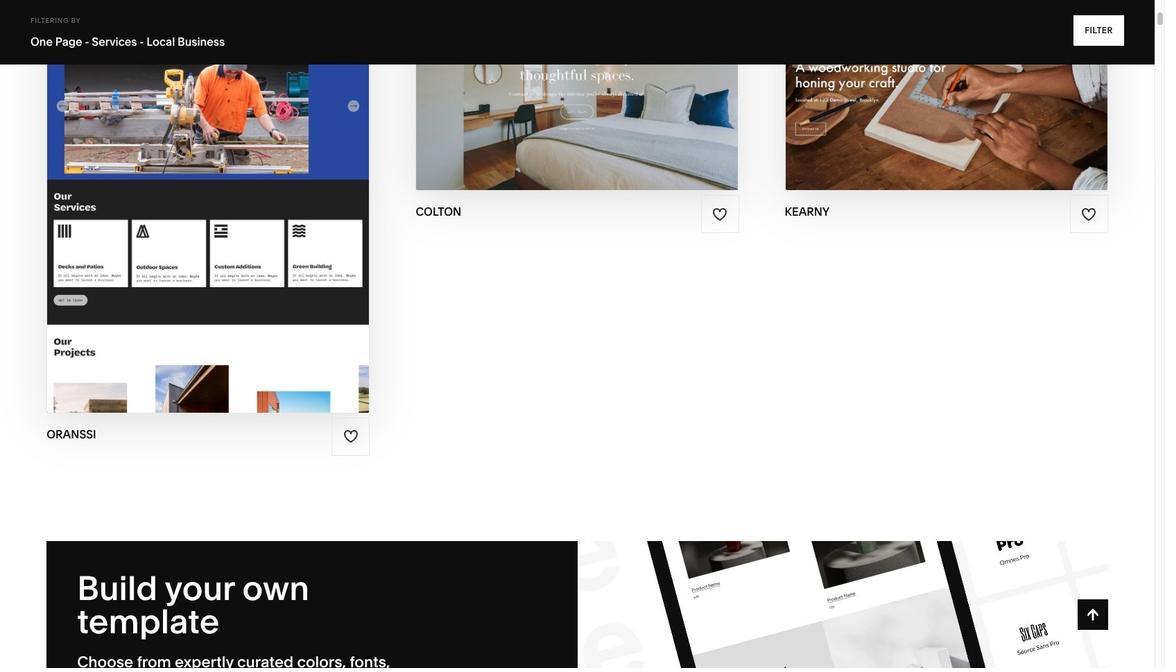 Task type: describe. For each thing, give the bounding box(es) containing it.
preview of building your own template image
[[578, 541, 1109, 668]]

add kearny to your favorites list image
[[1082, 207, 1097, 222]]

oranssi image
[[47, 0, 369, 413]]

add oranssi to your favorites list image
[[343, 429, 359, 444]]



Task type: vqa. For each thing, say whether or not it's contained in the screenshot.
the leftmost the Memberships
no



Task type: locate. For each thing, give the bounding box(es) containing it.
kearny image
[[786, 0, 1108, 190]]

colton image
[[417, 0, 739, 190]]

back to top image
[[1086, 607, 1101, 622]]



